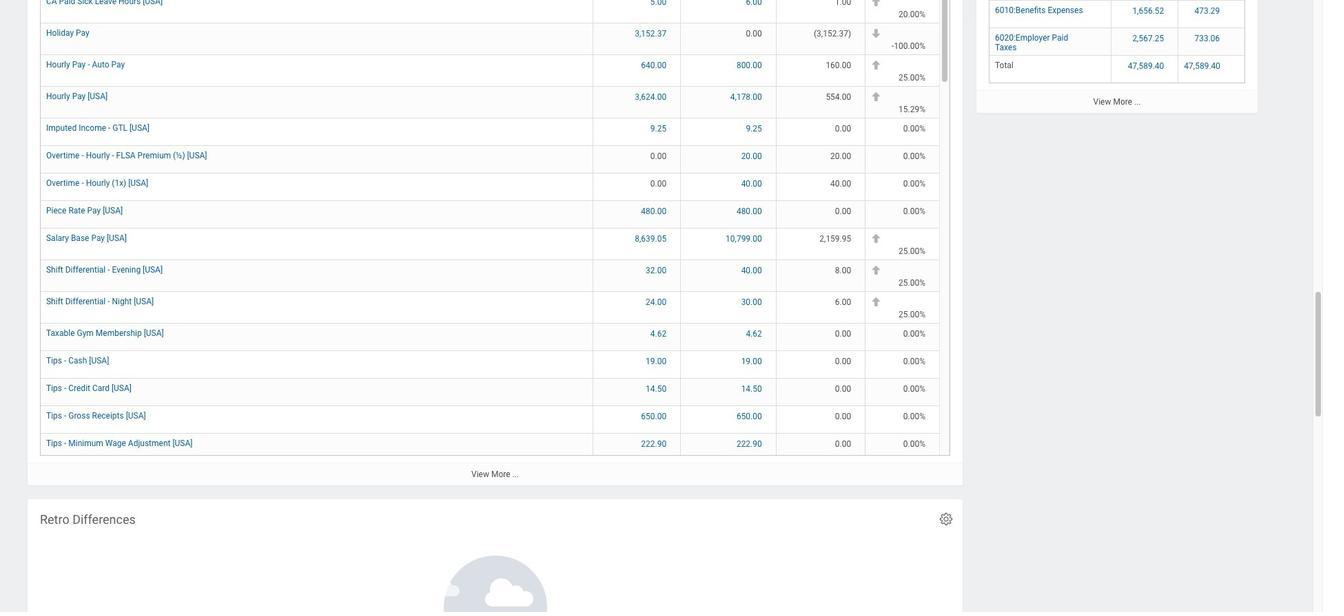 Task type: describe. For each thing, give the bounding box(es) containing it.
retro differences element
[[28, 500, 963, 613]]

compare periods element
[[28, 0, 963, 486]]

total element
[[996, 58, 1014, 70]]



Task type: vqa. For each thing, say whether or not it's contained in the screenshot.
Total element
yes



Task type: locate. For each thing, give the bounding box(es) containing it.
accounting summary element
[[977, 0, 1258, 113]]

configure retro differences image
[[939, 512, 954, 527]]



